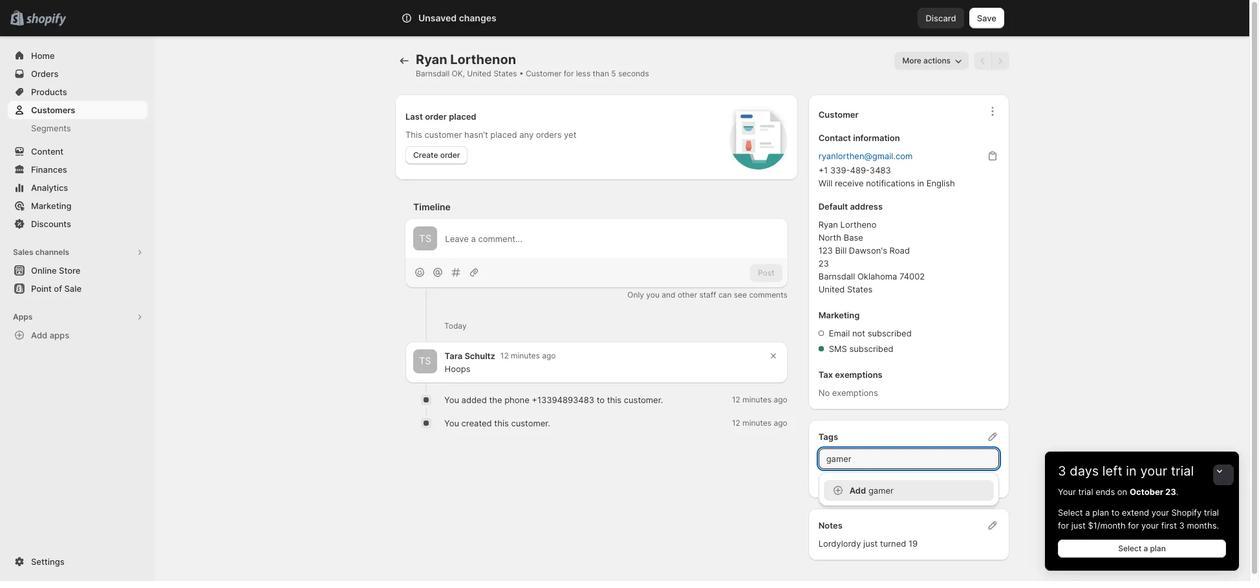 Task type: vqa. For each thing, say whether or not it's contained in the screenshot.
Barnsdall
yes



Task type: locate. For each thing, give the bounding box(es) containing it.
barnsdall inside ryan lortheno north base 123 bill dawson's road 23 barnsdall oklahoma 74002 united states
[[819, 271, 856, 282]]

plan up $1/month
[[1093, 507, 1110, 518]]

0 horizontal spatial barnsdall
[[416, 69, 450, 78]]

0 vertical spatial states
[[494, 69, 517, 78]]

this
[[607, 395, 622, 405], [495, 418, 509, 429]]

1 horizontal spatial trial
[[1172, 463, 1195, 479]]

add
[[31, 330, 47, 340], [850, 485, 867, 496]]

ryan down unsaved
[[416, 52, 448, 67]]

1 horizontal spatial customer
[[819, 109, 859, 120]]

0 horizontal spatial 3
[[1059, 463, 1067, 479]]

2 vertical spatial 12
[[733, 418, 741, 428]]

0 vertical spatial 12
[[501, 351, 509, 361]]

barnsdall left ok,
[[416, 69, 450, 78]]

1 vertical spatial ago
[[774, 395, 788, 405]]

1 you from the top
[[445, 395, 459, 405]]

your left first
[[1142, 520, 1160, 531]]

sms subscribed
[[829, 344, 894, 354]]

1 vertical spatial 12
[[733, 395, 741, 405]]

plan for select a plan to extend your shopify trial for just $1/month for your first 3 months.
[[1093, 507, 1110, 518]]

0 vertical spatial united
[[467, 69, 492, 78]]

select down your
[[1059, 507, 1084, 518]]

post
[[758, 268, 775, 278]]

subscribed right not at the right of page
[[868, 328, 912, 338]]

placed up "hasn't"
[[449, 111, 477, 122]]

add inside add apps button
[[31, 330, 47, 340]]

barnsdall inside ryan lorthenon barnsdall ok, united states • customer for less than 5 seconds
[[416, 69, 450, 78]]

0 horizontal spatial marketing
[[31, 201, 72, 211]]

minutes inside tara schultz 12 minutes ago hoops
[[511, 351, 540, 361]]

minutes for customer.
[[743, 418, 772, 428]]

1 vertical spatial minutes
[[743, 395, 772, 405]]

order
[[425, 111, 447, 122], [441, 150, 460, 160]]

1 horizontal spatial united
[[819, 284, 845, 294]]

23 inside 3 days left in your trial element
[[1166, 487, 1177, 497]]

ryan for lorthenon
[[416, 52, 448, 67]]

0 horizontal spatial just
[[864, 538, 878, 549]]

0 vertical spatial placed
[[449, 111, 477, 122]]

3 right first
[[1180, 520, 1185, 531]]

the
[[489, 395, 503, 405]]

1 horizontal spatial a
[[1144, 544, 1149, 553]]

0 vertical spatial trial
[[1172, 463, 1195, 479]]

1 12 minutes ago from the top
[[733, 395, 788, 405]]

1 horizontal spatial barnsdall
[[819, 271, 856, 282]]

sales
[[13, 247, 33, 257]]

select down select a plan to extend your shopify trial for just $1/month for your first 3 months.
[[1119, 544, 1142, 553]]

states left •
[[494, 69, 517, 78]]

add gamer
[[850, 485, 894, 496]]

ryanlorthen@gmail.com
[[819, 151, 913, 161]]

ends
[[1096, 487, 1116, 497]]

1 horizontal spatial ryan
[[819, 219, 839, 230]]

1 vertical spatial barnsdall
[[819, 271, 856, 282]]

12 minutes ago
[[733, 395, 788, 405], [733, 418, 788, 428]]

search
[[459, 13, 486, 23]]

1 horizontal spatial marketing
[[819, 310, 860, 320]]

+1
[[819, 165, 829, 175]]

23 down '123'
[[819, 258, 830, 269]]

for down your
[[1059, 520, 1070, 531]]

123
[[819, 245, 833, 256]]

order down customer
[[441, 150, 460, 160]]

shopify image
[[26, 13, 66, 26]]

0 horizontal spatial this
[[495, 418, 509, 429]]

you left added
[[445, 395, 459, 405]]

avatar with initials t s image
[[414, 226, 438, 251], [414, 350, 437, 373]]

for down extend
[[1129, 520, 1140, 531]]

ryan inside ryan lorthenon barnsdall ok, united states • customer for less than 5 seconds
[[416, 52, 448, 67]]

online store link
[[8, 261, 148, 280]]

12 for phone
[[733, 395, 741, 405]]

0 horizontal spatial customer
[[526, 69, 562, 78]]

0 vertical spatial avatar with initials t s image
[[414, 226, 438, 251]]

0 vertical spatial exemptions
[[836, 370, 883, 380]]

a for select a plan to extend your shopify trial for just $1/month for your first 3 months.
[[1086, 507, 1091, 518]]

0 horizontal spatial a
[[1086, 507, 1091, 518]]

1 vertical spatial customer.
[[512, 418, 551, 429]]

a up $1/month
[[1086, 507, 1091, 518]]

1 vertical spatial add
[[850, 485, 867, 496]]

segments
[[31, 123, 71, 133]]

trial right your
[[1079, 487, 1094, 497]]

contact
[[819, 133, 852, 143]]

2 you from the top
[[445, 418, 459, 429]]

states down the oklahoma
[[848, 284, 873, 294]]

2 vertical spatial ago
[[774, 418, 788, 428]]

trial up months.
[[1205, 507, 1220, 518]]

0 vertical spatial you
[[445, 395, 459, 405]]

you
[[647, 290, 660, 300]]

0 vertical spatial select
[[1059, 507, 1084, 518]]

lion
[[823, 476, 836, 486]]

3 inside 3 days left in your trial dropdown button
[[1059, 463, 1067, 479]]

0 vertical spatial a
[[1086, 507, 1091, 518]]

create
[[414, 150, 438, 160]]

this down the
[[495, 418, 509, 429]]

placed left any
[[491, 129, 517, 140]]

content
[[31, 146, 64, 157]]

in right left
[[1127, 463, 1138, 479]]

for left less
[[564, 69, 574, 78]]

0 horizontal spatial states
[[494, 69, 517, 78]]

1 horizontal spatial states
[[848, 284, 873, 294]]

0 horizontal spatial customer.
[[512, 418, 551, 429]]

avatar with initials t s image left tara
[[414, 350, 437, 373]]

customer up contact
[[819, 109, 859, 120]]

barnsdall
[[416, 69, 450, 78], [819, 271, 856, 282]]

1 vertical spatial 23
[[1166, 487, 1177, 497]]

0 horizontal spatial 23
[[819, 258, 830, 269]]

only you and other staff can see comments
[[628, 290, 788, 300]]

subscribed down email not subscribed
[[850, 344, 894, 354]]

0 vertical spatial this
[[607, 395, 622, 405]]

0 horizontal spatial placed
[[449, 111, 477, 122]]

1 horizontal spatial for
[[1059, 520, 1070, 531]]

1 vertical spatial your
[[1152, 507, 1170, 518]]

1 vertical spatial trial
[[1079, 487, 1094, 497]]

your up october
[[1141, 463, 1168, 479]]

subscribed
[[868, 328, 912, 338], [850, 344, 894, 354]]

0 horizontal spatial in
[[918, 178, 925, 188]]

this right +13394893483
[[607, 395, 622, 405]]

1 vertical spatial to
[[1112, 507, 1120, 518]]

add apps
[[31, 330, 69, 340]]

0 vertical spatial to
[[597, 395, 605, 405]]

0 vertical spatial add
[[31, 330, 47, 340]]

0 vertical spatial barnsdall
[[416, 69, 450, 78]]

1 horizontal spatial plan
[[1151, 544, 1167, 553]]

1 vertical spatial select
[[1119, 544, 1142, 553]]

states
[[494, 69, 517, 78], [848, 284, 873, 294]]

a inside select a plan to extend your shopify trial for just $1/month for your first 3 months.
[[1086, 507, 1091, 518]]

1 horizontal spatial add
[[850, 485, 867, 496]]

2 12 minutes ago from the top
[[733, 418, 788, 428]]

select for select a plan to extend your shopify trial for just $1/month for your first 3 months.
[[1059, 507, 1084, 518]]

in
[[918, 178, 925, 188], [1127, 463, 1138, 479]]

ryan lortheno north base 123 bill dawson's road 23 barnsdall oklahoma 74002 united states
[[819, 219, 926, 294]]

your up first
[[1152, 507, 1170, 518]]

only
[[628, 290, 645, 300]]

1 vertical spatial ryan
[[819, 219, 839, 230]]

2 vertical spatial minutes
[[743, 418, 772, 428]]

0 horizontal spatial trial
[[1079, 487, 1094, 497]]

yet
[[564, 129, 577, 140]]

1 vertical spatial you
[[445, 418, 459, 429]]

0 vertical spatial 12 minutes ago
[[733, 395, 788, 405]]

add left apps
[[31, 330, 47, 340]]

point
[[31, 283, 52, 294]]

23
[[819, 258, 830, 269], [1166, 487, 1177, 497]]

to up $1/month
[[1112, 507, 1120, 518]]

Leave a comment... text field
[[445, 232, 780, 245]]

customer
[[526, 69, 562, 78], [819, 109, 859, 120]]

search button
[[437, 8, 813, 28]]

your inside dropdown button
[[1141, 463, 1168, 479]]

unsaved changes
[[419, 12, 497, 23]]

1 vertical spatial plan
[[1151, 544, 1167, 553]]

add for add gamer
[[850, 485, 867, 496]]

1 vertical spatial 3
[[1180, 520, 1185, 531]]

1 vertical spatial just
[[864, 538, 878, 549]]

12 minutes ago for you added the phone +13394893483 to this customer.
[[733, 395, 788, 405]]

avatar with initials t s image down timeline
[[414, 226, 438, 251]]

select a plan
[[1119, 544, 1167, 553]]

0 vertical spatial 3
[[1059, 463, 1067, 479]]

seconds
[[619, 69, 650, 78]]

1 vertical spatial in
[[1127, 463, 1138, 479]]

customer right •
[[526, 69, 562, 78]]

1 horizontal spatial just
[[1072, 520, 1086, 531]]

1 avatar with initials t s image from the top
[[414, 226, 438, 251]]

plan down first
[[1151, 544, 1167, 553]]

added
[[462, 395, 487, 405]]

0 horizontal spatial united
[[467, 69, 492, 78]]

exemptions down the tax exemptions
[[833, 388, 879, 398]]

add left gamer
[[850, 485, 867, 496]]

to right +13394893483
[[597, 395, 605, 405]]

1 horizontal spatial 3
[[1180, 520, 1185, 531]]

0 horizontal spatial select
[[1059, 507, 1084, 518]]

to
[[597, 395, 605, 405], [1112, 507, 1120, 518]]

marketing up the discounts
[[31, 201, 72, 211]]

a
[[1086, 507, 1091, 518], [1144, 544, 1149, 553]]

None text field
[[819, 448, 1000, 469]]

1 horizontal spatial 23
[[1166, 487, 1177, 497]]

just left $1/month
[[1072, 520, 1086, 531]]

plan inside select a plan link
[[1151, 544, 1167, 553]]

ago inside tara schultz 12 minutes ago hoops
[[542, 351, 556, 361]]

customer
[[425, 129, 462, 140]]

in left english
[[918, 178, 925, 188]]

post button
[[751, 264, 783, 282]]

plan inside select a plan to extend your shopify trial for just $1/month for your first 3 months.
[[1093, 507, 1110, 518]]

last order placed
[[406, 111, 477, 122]]

1 vertical spatial this
[[495, 418, 509, 429]]

0 vertical spatial your
[[1141, 463, 1168, 479]]

1 vertical spatial a
[[1144, 544, 1149, 553]]

a inside select a plan link
[[1144, 544, 1149, 553]]

1 vertical spatial marketing
[[819, 310, 860, 320]]

1 horizontal spatial to
[[1112, 507, 1120, 518]]

united down lorthenon at the top
[[467, 69, 492, 78]]

trial up the .
[[1172, 463, 1195, 479]]

23 right october
[[1166, 487, 1177, 497]]

1 horizontal spatial select
[[1119, 544, 1142, 553]]

0 vertical spatial plan
[[1093, 507, 1110, 518]]

united down '123'
[[819, 284, 845, 294]]

notes
[[819, 520, 843, 531]]

turned
[[881, 538, 907, 549]]

3 days left in your trial button
[[1046, 452, 1240, 479]]

select inside select a plan to extend your shopify trial for just $1/month for your first 3 months.
[[1059, 507, 1084, 518]]

1 vertical spatial 12 minutes ago
[[733, 418, 788, 428]]

more
[[903, 56, 922, 65]]

a down select a plan to extend your shopify trial for just $1/month for your first 3 months.
[[1144, 544, 1149, 553]]

marketing link
[[8, 197, 148, 215]]

ryan inside ryan lortheno north base 123 bill dawson's road 23 barnsdall oklahoma 74002 united states
[[819, 219, 839, 230]]

select
[[1059, 507, 1084, 518], [1119, 544, 1142, 553]]

1 horizontal spatial placed
[[491, 129, 517, 140]]

order for create
[[441, 150, 460, 160]]

0 vertical spatial ryan
[[416, 52, 448, 67]]

customer.
[[624, 395, 664, 405], [512, 418, 551, 429]]

gamer
[[869, 485, 894, 496]]

0 horizontal spatial plan
[[1093, 507, 1110, 518]]

just left turned
[[864, 538, 878, 549]]

0 vertical spatial just
[[1072, 520, 1086, 531]]

order for last
[[425, 111, 447, 122]]

order inside button
[[441, 150, 460, 160]]

0 vertical spatial minutes
[[511, 351, 540, 361]]

ryan lorthenon barnsdall ok, united states • customer for less than 5 seconds
[[416, 52, 650, 78]]

sales channels button
[[8, 243, 148, 261]]

exemptions up no exemptions
[[836, 370, 883, 380]]

receive
[[835, 178, 864, 188]]

english
[[927, 178, 956, 188]]

1 horizontal spatial in
[[1127, 463, 1138, 479]]

actions
[[924, 56, 951, 65]]

you left created in the bottom of the page
[[445, 418, 459, 429]]

customers link
[[8, 101, 148, 119]]

0 vertical spatial customer
[[526, 69, 562, 78]]

1 vertical spatial united
[[819, 284, 845, 294]]

0 vertical spatial order
[[425, 111, 447, 122]]

1 vertical spatial exemptions
[[833, 388, 879, 398]]

orders
[[31, 69, 59, 79]]

0 horizontal spatial for
[[564, 69, 574, 78]]

barnsdall down bill
[[819, 271, 856, 282]]

analytics
[[31, 182, 68, 193]]

3 up your
[[1059, 463, 1067, 479]]

marketing up email
[[819, 310, 860, 320]]

0 vertical spatial in
[[918, 178, 925, 188]]

apps
[[50, 330, 69, 340]]

extend
[[1123, 507, 1150, 518]]

3
[[1059, 463, 1067, 479], [1180, 520, 1185, 531]]

0 horizontal spatial add
[[31, 330, 47, 340]]

order up customer
[[425, 111, 447, 122]]

0 vertical spatial customer.
[[624, 395, 664, 405]]

ryan up north
[[819, 219, 839, 230]]

home link
[[8, 47, 148, 65]]

2 horizontal spatial trial
[[1205, 507, 1220, 518]]

for inside ryan lorthenon barnsdall ok, united states • customer for less than 5 seconds
[[564, 69, 574, 78]]

0 horizontal spatial ryan
[[416, 52, 448, 67]]

just
[[1072, 520, 1086, 531], [864, 538, 878, 549]]

exemptions
[[836, 370, 883, 380], [833, 388, 879, 398]]

states inside ryan lortheno north base 123 bill dawson's road 23 barnsdall oklahoma 74002 united states
[[848, 284, 873, 294]]

ago
[[542, 351, 556, 361], [774, 395, 788, 405], [774, 418, 788, 428]]

of
[[54, 283, 62, 294]]

you for you created this customer.
[[445, 418, 459, 429]]

your
[[1141, 463, 1168, 479], [1152, 507, 1170, 518], [1142, 520, 1160, 531]]

no exemptions
[[819, 388, 879, 398]]

for
[[564, 69, 574, 78], [1059, 520, 1070, 531], [1129, 520, 1140, 531]]

tara schultz 12 minutes ago hoops
[[445, 351, 556, 374]]

home
[[31, 50, 55, 61]]

united inside ryan lorthenon barnsdall ok, united states • customer for less than 5 seconds
[[467, 69, 492, 78]]

1 vertical spatial order
[[441, 150, 460, 160]]

plan for select a plan
[[1151, 544, 1167, 553]]



Task type: describe. For each thing, give the bounding box(es) containing it.
$1/month
[[1089, 520, 1126, 531]]

last
[[406, 111, 423, 122]]

for for a
[[1059, 520, 1070, 531]]

first
[[1162, 520, 1178, 531]]

phone
[[505, 395, 530, 405]]

minutes for phone
[[743, 395, 772, 405]]

created
[[462, 418, 492, 429]]

products link
[[8, 83, 148, 101]]

your trial ends on october 23 .
[[1059, 487, 1179, 497]]

discard button
[[919, 8, 965, 28]]

north
[[819, 232, 842, 243]]

for for lorthenon
[[564, 69, 574, 78]]

next image
[[995, 54, 1008, 67]]

previous image
[[977, 54, 990, 67]]

0 vertical spatial marketing
[[31, 201, 72, 211]]

.
[[1177, 487, 1179, 497]]

1 vertical spatial placed
[[491, 129, 517, 140]]

products
[[31, 87, 67, 97]]

ryan for lortheno
[[819, 219, 839, 230]]

customer inside ryan lorthenon barnsdall ok, united states • customer for less than 5 seconds
[[526, 69, 562, 78]]

23 inside ryan lortheno north base 123 bill dawson's road 23 barnsdall oklahoma 74002 united states
[[819, 258, 830, 269]]

more actions
[[903, 56, 951, 65]]

will
[[819, 178, 833, 188]]

19
[[909, 538, 918, 549]]

shopify
[[1172, 507, 1203, 518]]

than
[[593, 69, 610, 78]]

dawson's
[[850, 245, 888, 256]]

add for add apps
[[31, 330, 47, 340]]

email not subscribed
[[829, 328, 912, 338]]

not
[[853, 328, 866, 338]]

12 inside tara schultz 12 minutes ago hoops
[[501, 351, 509, 361]]

exemptions for tax exemptions
[[836, 370, 883, 380]]

point of sale button
[[0, 280, 155, 298]]

point of sale
[[31, 283, 82, 294]]

contact information
[[819, 133, 901, 143]]

select for select a plan
[[1119, 544, 1142, 553]]

create order button
[[406, 146, 468, 164]]

tags
[[819, 432, 839, 442]]

3 days left in your trial element
[[1046, 485, 1240, 571]]

+1 339-489-3483 will receive notifications in english
[[819, 165, 956, 188]]

lorthenon
[[451, 52, 517, 67]]

12 minutes ago for you created this customer.
[[733, 418, 788, 428]]

1 horizontal spatial this
[[607, 395, 622, 405]]

select a plan to extend your shopify trial for just $1/month for your first 3 months.
[[1059, 507, 1220, 531]]

oklahoma
[[858, 271, 898, 282]]

channels
[[35, 247, 69, 257]]

analytics link
[[8, 179, 148, 197]]

12 for customer.
[[733, 418, 741, 428]]

united inside ryan lortheno north base 123 bill dawson's road 23 barnsdall oklahoma 74002 united states
[[819, 284, 845, 294]]

orders
[[536, 129, 562, 140]]

1 vertical spatial customer
[[819, 109, 859, 120]]

trial inside select a plan to extend your shopify trial for just $1/month for your first 3 months.
[[1205, 507, 1220, 518]]

74002
[[900, 271, 926, 282]]

discard
[[926, 13, 957, 23]]

orders link
[[8, 65, 148, 83]]

timeline
[[414, 201, 451, 212]]

•
[[520, 69, 524, 78]]

2 vertical spatial your
[[1142, 520, 1160, 531]]

ago for customer.
[[774, 418, 788, 428]]

exemptions for no exemptions
[[833, 388, 879, 398]]

october
[[1130, 487, 1164, 497]]

in inside dropdown button
[[1127, 463, 1138, 479]]

+13394893483
[[532, 395, 595, 405]]

apps
[[13, 312, 33, 322]]

this customer hasn't placed any orders yet
[[406, 129, 577, 140]]

sms
[[829, 344, 848, 354]]

just inside select a plan to extend your shopify trial for just $1/month for your first 3 months.
[[1072, 520, 1086, 531]]

0 vertical spatial subscribed
[[868, 328, 912, 338]]

ago for phone
[[774, 395, 788, 405]]

address
[[851, 201, 883, 212]]

your
[[1059, 487, 1077, 497]]

a for select a plan
[[1144, 544, 1149, 553]]

states inside ryan lorthenon barnsdall ok, united states • customer for less than 5 seconds
[[494, 69, 517, 78]]

in inside +1 339-489-3483 will receive notifications in english
[[918, 178, 925, 188]]

information
[[854, 133, 901, 143]]

staff
[[700, 290, 717, 300]]

schultz
[[465, 351, 496, 361]]

save
[[978, 13, 997, 23]]

lordylordy
[[819, 538, 862, 549]]

discounts
[[31, 219, 71, 229]]

2 horizontal spatial for
[[1129, 520, 1140, 531]]

you created this customer.
[[445, 418, 551, 429]]

default address
[[819, 201, 883, 212]]

left
[[1103, 463, 1123, 479]]

you for you added the phone +13394893483 to this customer.
[[445, 395, 459, 405]]

2 avatar with initials t s image from the top
[[414, 350, 437, 373]]

you added the phone +13394893483 to this customer.
[[445, 395, 664, 405]]

3 days left in your trial
[[1059, 463, 1195, 479]]

other
[[678, 290, 698, 300]]

road
[[890, 245, 911, 256]]

to inside select a plan to extend your shopify trial for just $1/month for your first 3 months.
[[1112, 507, 1120, 518]]

store
[[59, 265, 81, 276]]

online store
[[31, 265, 81, 276]]

1 vertical spatial subscribed
[[850, 344, 894, 354]]

trial inside dropdown button
[[1172, 463, 1195, 479]]

point of sale link
[[8, 280, 148, 298]]

ryanlorthen@gmail.com button
[[811, 147, 921, 165]]

339-
[[831, 165, 851, 175]]

1 horizontal spatial customer.
[[624, 395, 664, 405]]

hoops
[[445, 364, 471, 374]]

select a plan link
[[1059, 540, 1227, 558]]

this
[[406, 129, 423, 140]]

0 horizontal spatial to
[[597, 395, 605, 405]]

customers
[[31, 105, 75, 115]]

apps button
[[8, 308, 148, 326]]

add apps button
[[8, 326, 148, 344]]

3 inside select a plan to extend your shopify trial for just $1/month for your first 3 months.
[[1180, 520, 1185, 531]]

notifications
[[867, 178, 916, 188]]

finances link
[[8, 160, 148, 179]]

on
[[1118, 487, 1128, 497]]

changes
[[459, 12, 497, 23]]

default
[[819, 201, 849, 212]]

tax exemptions
[[819, 370, 883, 380]]

lortheno
[[841, 219, 877, 230]]

any
[[520, 129, 534, 140]]

sales channels
[[13, 247, 69, 257]]



